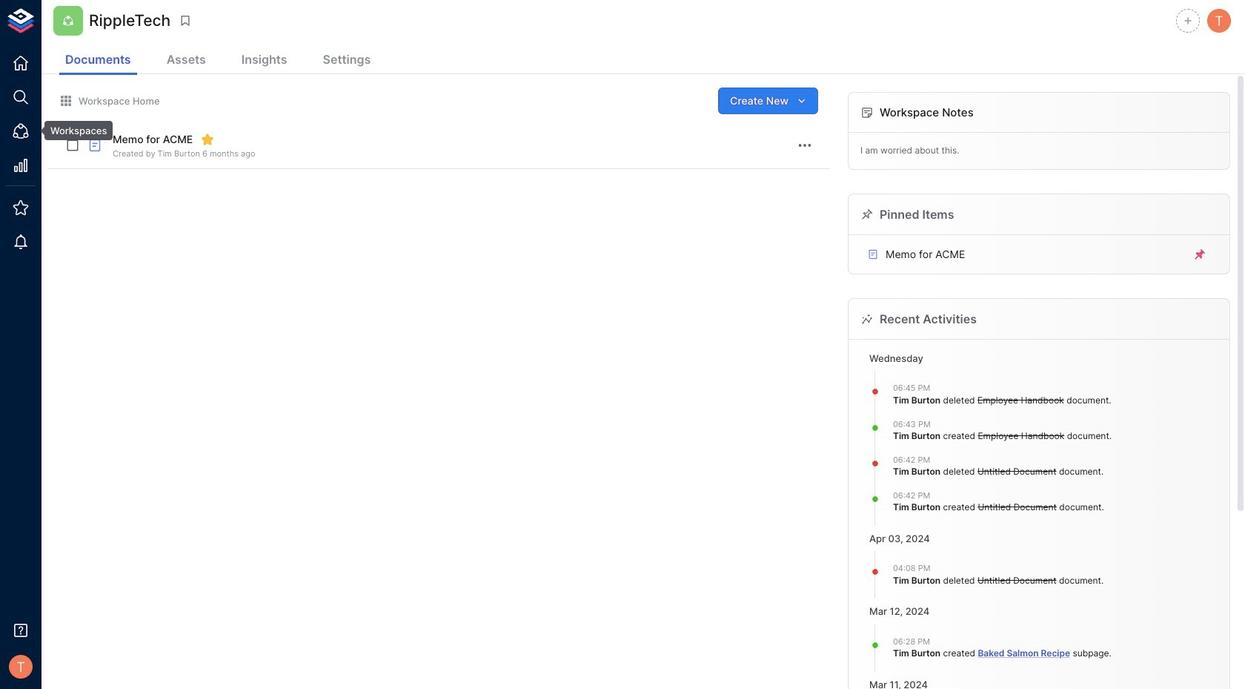 Task type: locate. For each thing, give the bounding box(es) containing it.
tooltip
[[34, 121, 113, 140]]



Task type: describe. For each thing, give the bounding box(es) containing it.
bookmark image
[[179, 14, 192, 27]]

unpin image
[[1194, 248, 1207, 261]]

remove favorite image
[[201, 133, 215, 146]]



Task type: vqa. For each thing, say whether or not it's contained in the screenshot.
'Bookmark' IMAGE
yes



